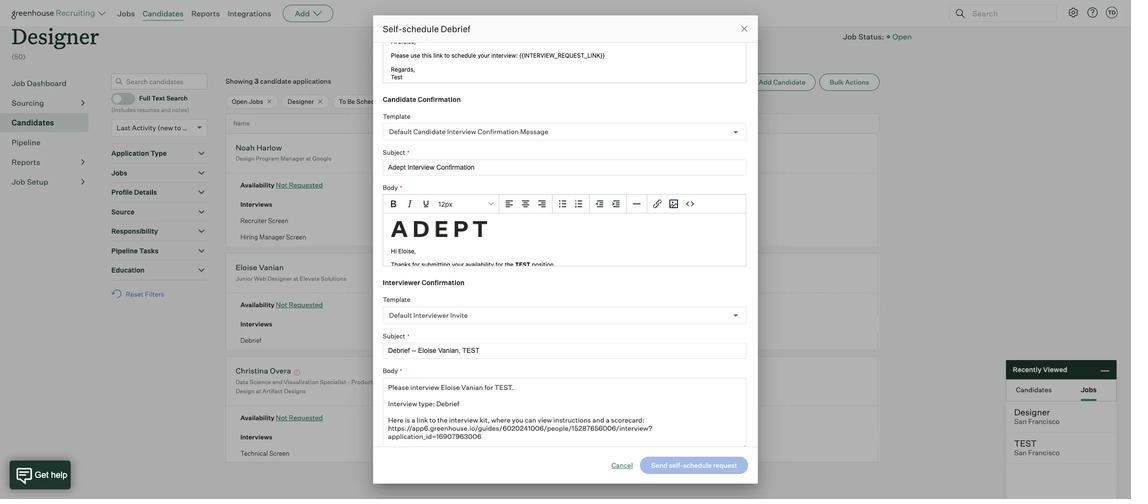 Task type: locate. For each thing, give the bounding box(es) containing it.
confirmation up preliminary
[[478, 128, 519, 136]]

2 vertical spatial job
[[12, 177, 25, 186]]

1 vertical spatial request availability button
[[468, 414, 531, 422]]

1 vertical spatial at
[[293, 275, 299, 282]]

recently
[[1013, 366, 1042, 374]]

2 body from the top
[[383, 367, 398, 375]]

integrations
[[228, 9, 271, 18]]

san down 'designer san francisco'
[[1014, 449, 1027, 457]]

job
[[843, 32, 857, 41], [12, 78, 25, 88], [12, 177, 25, 186]]

0 vertical spatial subject
[[383, 149, 405, 156]]

1 vertical spatial candidates
[[12, 118, 54, 127]]

4 toolbar from the left
[[647, 195, 700, 214]]

0 vertical spatial reports
[[191, 9, 220, 18]]

scheduled
[[356, 97, 388, 105]]

and down text at the left of page
[[161, 106, 171, 113]]

1 vertical spatial open
[[232, 97, 248, 105]]

1 vertical spatial reports
[[12, 157, 40, 167]]

1 horizontal spatial reports
[[191, 9, 220, 18]]

product
[[351, 379, 373, 386]]

0 vertical spatial schedule interview
[[395, 217, 455, 225]]

job for job dashboard
[[12, 78, 25, 88]]

1 horizontal spatial candidates link
[[143, 9, 184, 18]]

google
[[312, 155, 332, 162]]

details
[[134, 188, 157, 196]]

test san francisco
[[1014, 438, 1060, 457]]

1 vertical spatial reports link
[[12, 156, 85, 168]]

0 horizontal spatial at
[[256, 388, 261, 395]]

coordinator:
[[412, 97, 449, 105]]

manager
[[281, 155, 305, 162], [259, 233, 285, 241]]

Please interview Eloise Vanian for TEST.    Interview type: Debrief    Here is a link to the interview kit, where you can view instructions and a scorecard:  https://app6.greenhouse.io/guides/6020241006/people/15287656006/interview?application_id=16907963006 text field
[[383, 378, 747, 450]]

actions
[[845, 78, 869, 86]]

template down the "interviewer confirmation"
[[383, 296, 411, 304]]

0 vertical spatial for
[[468, 150, 475, 158]]

open down showing
[[232, 97, 248, 105]]

schedule
[[402, 24, 439, 34], [442, 150, 467, 158], [492, 337, 520, 345], [439, 379, 464, 386]]

1 schedule interview link from the top
[[395, 217, 455, 225]]

1 default from the top
[[389, 128, 412, 136]]

interviewer
[[383, 279, 420, 287], [413, 311, 449, 319]]

jobs link
[[117, 9, 135, 18]]

at inside data science and visualization specialist - product design at artifact designs
[[256, 388, 261, 395]]

job dashboard
[[12, 78, 67, 88]]

viewed
[[1043, 366, 1068, 374]]

1 horizontal spatial reports link
[[191, 9, 220, 18]]

2 schedule interview link from the top
[[395, 233, 455, 241]]

1 vertical spatial to
[[435, 150, 441, 158]]

0 vertical spatial pipeline
[[12, 137, 40, 147]]

candidate left the bulk
[[773, 78, 806, 86]]

manager right program
[[281, 155, 305, 162]]

pipeline down sourcing
[[12, 137, 40, 147]]

None text field
[[383, 343, 747, 359]]

2 design from the top
[[236, 388, 255, 395]]

1 vertical spatial candidates link
[[12, 117, 85, 128]]

1 vertical spatial template
[[383, 296, 411, 304]]

candidates inside 'link'
[[12, 118, 54, 127]]

to for technical screen
[[432, 379, 438, 386]]

technical
[[474, 379, 500, 386], [240, 450, 268, 457]]

at
[[306, 155, 311, 162], [293, 275, 299, 282], [256, 388, 261, 395]]

12px group
[[383, 195, 746, 214]]

san inside the test san francisco
[[1014, 449, 1027, 457]]

1 vertical spatial request
[[468, 414, 495, 422]]

preliminary
[[477, 150, 508, 158]]

0 vertical spatial open
[[893, 32, 912, 41]]

job left setup
[[12, 177, 25, 186]]

generate report
[[660, 78, 712, 86]]

1 vertical spatial add
[[759, 78, 772, 86]]

designer inside 'designer san francisco'
[[1014, 407, 1050, 418]]

eloise
[[236, 263, 257, 272]]

1 vertical spatial technical
[[240, 450, 268, 457]]

1 vertical spatial interviewer
[[413, 311, 449, 319]]

interviewer left invite
[[413, 311, 449, 319]]

candidate up job/status
[[383, 95, 417, 103]]

schedule interview | send self-schedule request
[[395, 337, 546, 345]]

open
[[893, 32, 912, 41], [232, 97, 248, 105]]

2 subject from the top
[[383, 332, 405, 340]]

0 vertical spatial reports link
[[191, 9, 220, 18]]

interview
[[447, 128, 476, 136], [426, 217, 455, 225], [426, 233, 455, 241], [426, 337, 455, 345], [406, 379, 431, 386], [501, 379, 526, 386]]

td button
[[1106, 7, 1118, 18]]

2 template from the top
[[383, 296, 411, 304]]

3
[[254, 77, 259, 85]]

1 request from the top
[[468, 301, 495, 309]]

request availability for technical screen
[[468, 414, 531, 422]]

activity
[[132, 124, 156, 132]]

recruiter screen
[[240, 217, 288, 225]]

job left status:
[[843, 32, 857, 41]]

1 horizontal spatial open
[[893, 32, 912, 41]]

reports up job setup
[[12, 157, 40, 167]]

francisco for designer
[[1028, 418, 1060, 426]]

0 horizontal spatial and
[[161, 106, 171, 113]]

0 horizontal spatial reports link
[[12, 156, 85, 168]]

integrations link
[[228, 9, 271, 18]]

None text field
[[383, 159, 747, 175]]

designer down the greenhouse recruiting image
[[12, 22, 99, 50]]

template for default candidate interview confirmation message
[[383, 112, 411, 120]]

0 horizontal spatial pipeline
[[12, 137, 40, 147]]

0 vertical spatial body
[[383, 184, 398, 191]]

template down "scheduled" on the left
[[383, 112, 411, 120]]

san inside 'designer san francisco'
[[1014, 418, 1027, 426]]

candidate for add candidate
[[773, 78, 806, 86]]

candidate reports are now available! apply filters and select "view in app" element
[[648, 73, 736, 91]]

san up test
[[1014, 418, 1027, 426]]

for left preliminary
[[468, 150, 475, 158]]

2 vertical spatial confirmation
[[422, 279, 465, 287]]

1 vertical spatial design
[[236, 388, 255, 395]]

design down data
[[236, 388, 255, 395]]

last activity (new to old)
[[117, 124, 195, 132]]

resumes
[[137, 106, 160, 113]]

noah harlow design program manager at google
[[236, 143, 332, 162]]

1 vertical spatial subject
[[383, 332, 405, 340]]

design down noah
[[236, 155, 255, 162]]

1 horizontal spatial debrief
[[441, 24, 470, 34]]

all
[[437, 200, 445, 208]]

1 horizontal spatial at
[[293, 275, 299, 282]]

job for job setup
[[12, 177, 25, 186]]

christina overa has been in technical interview for more than 14 days image
[[293, 370, 301, 376]]

education
[[111, 266, 145, 274]]

invite
[[450, 311, 468, 319]]

template for default interviewer invite
[[383, 296, 411, 304]]

0 vertical spatial to
[[175, 124, 181, 132]]

2 schedule interview from the top
[[395, 233, 455, 241]]

0 vertical spatial debrief
[[441, 24, 470, 34]]

0 vertical spatial francisco
[[1028, 418, 1060, 426]]

1 request availability from the top
[[468, 301, 531, 309]]

1 vertical spatial francisco
[[1028, 449, 1060, 457]]

christina
[[236, 366, 268, 376]]

availability for debrief
[[240, 301, 275, 309]]

pipeline for pipeline tasks
[[111, 247, 138, 255]]

0 horizontal spatial open
[[232, 97, 248, 105]]

francisco up the test san francisco
[[1028, 418, 1060, 426]]

2 request availability from the top
[[468, 414, 531, 422]]

subject
[[383, 149, 405, 156], [383, 332, 405, 340]]

francisco inside 'designer san francisco'
[[1028, 418, 1060, 426]]

reports left integrations link
[[191, 9, 220, 18]]

candidates right jobs link
[[143, 9, 184, 18]]

technical screen
[[240, 450, 290, 457]]

2 vertical spatial to
[[432, 379, 438, 386]]

generate report button
[[648, 73, 736, 91]]

candidates link up the pipeline link
[[12, 117, 85, 128]]

1 subject from the top
[[383, 149, 405, 156]]

designer down applications
[[288, 97, 314, 105]]

pipeline up education
[[111, 247, 138, 255]]

1 vertical spatial for
[[465, 379, 472, 386]]

availability for recruiter screen
[[240, 181, 275, 189]]

name
[[233, 120, 250, 127]]

christina overa
[[236, 366, 291, 376]]

job up sourcing
[[12, 78, 25, 88]]

search
[[166, 94, 188, 102]]

0 horizontal spatial add
[[295, 9, 310, 18]]

open for open jobs
[[232, 97, 248, 105]]

2 vertical spatial schedule interview link
[[395, 337, 455, 345]]

1 horizontal spatial add
[[759, 78, 772, 86]]

0 vertical spatial candidate
[[773, 78, 806, 86]]

0 vertical spatial template
[[383, 112, 411, 120]]

at for noah harlow
[[306, 155, 311, 162]]

1 francisco from the top
[[1028, 418, 1060, 426]]

interviews up recruiter
[[240, 201, 272, 208]]

-
[[348, 379, 350, 386]]

for for technical screen
[[465, 379, 472, 386]]

1 vertical spatial debrief
[[240, 337, 261, 345]]

at inside "noah harlow design program manager at google"
[[306, 155, 311, 162]]

(new
[[158, 124, 173, 132]]

request
[[468, 301, 495, 309], [468, 414, 495, 422]]

1 vertical spatial default
[[389, 311, 412, 319]]

interviews down web
[[240, 321, 272, 328]]

2 vertical spatial at
[[256, 388, 261, 395]]

screen
[[509, 150, 528, 158], [268, 217, 288, 225], [286, 233, 306, 241], [269, 450, 290, 457]]

at for eloise vanian
[[293, 275, 299, 282]]

0 horizontal spatial candidates
[[12, 118, 54, 127]]

2 default from the top
[[389, 311, 412, 319]]

2 francisco from the top
[[1028, 449, 1060, 457]]

schedule
[[406, 200, 436, 208], [395, 217, 425, 225], [395, 233, 425, 241], [395, 337, 425, 345]]

default down job/status
[[389, 128, 412, 136]]

0 vertical spatial request
[[468, 301, 495, 309]]

and
[[161, 106, 171, 113], [272, 379, 283, 386]]

0 vertical spatial candidates link
[[143, 9, 184, 18]]

availability
[[240, 181, 275, 189], [496, 301, 531, 309], [240, 301, 275, 309], [496, 414, 531, 422], [240, 414, 275, 422]]

schedule interview
[[395, 217, 455, 225], [395, 233, 455, 241]]

interview to schedule for technical interview
[[406, 379, 526, 386]]

application
[[111, 149, 149, 157]]

request for technical screen
[[468, 414, 495, 422]]

schedule interview link for eloise vanian
[[395, 337, 455, 345]]

1 horizontal spatial and
[[272, 379, 283, 386]]

toolbar
[[499, 195, 553, 214], [553, 195, 590, 214], [590, 195, 627, 214], [647, 195, 700, 214]]

greenhouse recruiting image
[[12, 8, 98, 19]]

at inside eloise vanian junior web designer at elevate solutions
[[293, 275, 299, 282]]

default for default interviewer invite
[[389, 311, 412, 319]]

report
[[690, 78, 712, 86]]

2 request from the top
[[468, 414, 495, 422]]

reports link left integrations link
[[191, 9, 220, 18]]

francisco inside the test san francisco
[[1028, 449, 1060, 457]]

add inside popup button
[[295, 9, 310, 18]]

1 vertical spatial schedule interview
[[395, 233, 455, 241]]

francisco down 'designer san francisco'
[[1028, 449, 1060, 457]]

candidate confirmation
[[383, 95, 461, 103]]

0 vertical spatial request availability
[[468, 301, 531, 309]]

confirmation up job/status
[[418, 95, 461, 103]]

0 vertical spatial design
[[236, 155, 255, 162]]

0 vertical spatial and
[[161, 106, 171, 113]]

request availability button for debrief
[[468, 301, 531, 309]]

1 schedule interview from the top
[[395, 217, 455, 225]]

2 toolbar from the left
[[553, 195, 590, 214]]

and up artifact
[[272, 379, 283, 386]]

0 vertical spatial add
[[295, 9, 310, 18]]

0 vertical spatial job
[[843, 32, 857, 41]]

1 vertical spatial pipeline
[[111, 247, 138, 255]]

1 vertical spatial manager
[[259, 233, 285, 241]]

request availability
[[468, 301, 531, 309], [468, 414, 531, 422]]

at left elevate in the left of the page
[[293, 275, 299, 282]]

body for default candidate interview confirmation message
[[383, 184, 398, 191]]

0 horizontal spatial technical
[[240, 450, 268, 457]]

open jobs
[[232, 97, 263, 105]]

1 horizontal spatial pipeline
[[111, 247, 138, 255]]

candidates link right jobs link
[[143, 9, 184, 18]]

open right status:
[[893, 32, 912, 41]]

1 horizontal spatial candidates
[[143, 9, 184, 18]]

0 vertical spatial request availability button
[[468, 301, 531, 309]]

candidate down job/status
[[413, 128, 446, 136]]

at down science
[[256, 388, 261, 395]]

designer down vanian
[[268, 275, 292, 282]]

request up self-
[[468, 301, 495, 309]]

tasks
[[139, 247, 159, 255]]

1 vertical spatial request availability
[[468, 414, 531, 422]]

2 horizontal spatial at
[[306, 155, 311, 162]]

Search text field
[[970, 6, 1048, 20]]

reports link down the pipeline link
[[12, 156, 85, 168]]

candidates down sourcing
[[12, 118, 54, 127]]

1 design from the top
[[236, 155, 255, 162]]

designer up test
[[1014, 407, 1050, 418]]

0 vertical spatial san
[[1014, 418, 1027, 426]]

interviews
[[406, 150, 434, 158], [240, 201, 272, 208], [240, 321, 272, 328], [240, 433, 272, 441]]

be
[[347, 97, 355, 105]]

0 horizontal spatial reports
[[12, 157, 40, 167]]

1 template from the top
[[383, 112, 411, 120]]

candidate for default candidate interview confirmation message
[[413, 128, 446, 136]]

full
[[139, 94, 150, 102]]

1 vertical spatial job
[[12, 78, 25, 88]]

0 vertical spatial technical
[[474, 379, 500, 386]]

1 vertical spatial and
[[272, 379, 283, 386]]

pipeline tasks
[[111, 247, 159, 255]]

manager inside "noah harlow design program manager at google"
[[281, 155, 305, 162]]

3 schedule interview link from the top
[[395, 337, 455, 345]]

2 san from the top
[[1014, 449, 1027, 457]]

designer (50)
[[12, 22, 99, 61]]

0 vertical spatial schedule interview link
[[395, 217, 455, 225]]

1 vertical spatial schedule interview link
[[395, 233, 455, 241]]

0 vertical spatial manager
[[281, 155, 305, 162]]

confirmation
[[418, 95, 461, 103], [478, 128, 519, 136], [422, 279, 465, 287]]

jobs
[[117, 9, 135, 18], [249, 97, 263, 105], [111, 169, 127, 177], [1081, 386, 1097, 394]]

0 vertical spatial confirmation
[[418, 95, 461, 103]]

1 body from the top
[[383, 184, 398, 191]]

send
[[460, 337, 476, 345]]

1 vertical spatial body
[[383, 367, 398, 375]]

francisco for test
[[1028, 449, 1060, 457]]

0 vertical spatial default
[[389, 128, 412, 136]]

candidates link
[[143, 9, 184, 18], [12, 117, 85, 128]]

for down send
[[465, 379, 472, 386]]

interviewer up default interviewer invite
[[383, 279, 420, 287]]

at left google
[[306, 155, 311, 162]]

schedule for second schedule interview link from the bottom of the page
[[395, 233, 425, 241]]

1 request availability button from the top
[[468, 301, 531, 309]]

self-
[[478, 337, 492, 345]]

2 vertical spatial candidate
[[413, 128, 446, 136]]

for
[[468, 150, 475, 158], [465, 379, 472, 386]]

request down interview to schedule for technical interview
[[468, 414, 495, 422]]

confirmation up default interviewer invite
[[422, 279, 465, 287]]

debrief inside self-schedule debrief dialog
[[441, 24, 470, 34]]

1 horizontal spatial technical
[[474, 379, 500, 386]]

interviews to schedule for preliminary screen
[[406, 150, 528, 158]]

2 request availability button from the top
[[468, 414, 531, 422]]

cancel
[[612, 461, 633, 469]]

default down the "interviewer confirmation"
[[389, 311, 412, 319]]

elevate
[[300, 275, 320, 282]]

responsibility
[[111, 227, 158, 235]]

1 san from the top
[[1014, 418, 1027, 426]]

to
[[175, 124, 181, 132], [435, 150, 441, 158], [432, 379, 438, 386]]

0 vertical spatial at
[[306, 155, 311, 162]]

solutions
[[321, 275, 346, 282]]

request for debrief
[[468, 301, 495, 309]]

manager down recruiter screen
[[259, 233, 285, 241]]

overa
[[270, 366, 291, 376]]

1 vertical spatial san
[[1014, 449, 1027, 457]]



Task type: vqa. For each thing, say whether or not it's contained in the screenshot.
Scheduled
yes



Task type: describe. For each thing, give the bounding box(es) containing it.
12px
[[438, 200, 453, 208]]

subject for default interviewer invite
[[383, 332, 405, 340]]

schedule interview link for noah harlow
[[395, 217, 455, 225]]

source
[[111, 208, 134, 216]]

design inside data science and visualization specialist - product design at artifact designs
[[236, 388, 255, 395]]

to for recruiter screen
[[435, 150, 441, 158]]

interviews down job/status
[[406, 150, 434, 158]]

specialist
[[320, 379, 346, 386]]

0 horizontal spatial debrief
[[240, 337, 261, 345]]

showing 3 candidate applications
[[226, 77, 331, 85]]

default interviewer invite
[[389, 311, 468, 319]]

noah
[[236, 143, 255, 152]]

add candidate link
[[740, 73, 816, 91]]

sourcing
[[12, 98, 44, 108]]

schedule all link
[[406, 200, 445, 208]]

(includes
[[111, 106, 136, 113]]

self-schedule debrief
[[383, 24, 470, 34]]

schedule interview for hiring manager screen
[[395, 233, 455, 241]]

schedule for schedule interview link associated with noah harlow
[[395, 217, 425, 225]]

send self-schedule request link
[[460, 337, 546, 345]]

designs
[[284, 388, 306, 395]]

hiring
[[240, 233, 258, 241]]

pipeline link
[[12, 136, 85, 148]]

bulk
[[830, 78, 844, 86]]

application type
[[111, 149, 167, 157]]

add for add
[[295, 9, 310, 18]]

data science and visualization specialist - product design at artifact designs
[[236, 379, 373, 395]]

designer for designer san francisco
[[1014, 407, 1050, 418]]

request
[[522, 337, 546, 345]]

old)
[[182, 124, 195, 132]]

none text field inside self-schedule debrief dialog
[[383, 159, 747, 175]]

eloise vanian junior web designer at elevate solutions
[[236, 263, 346, 282]]

job status:
[[843, 32, 884, 41]]

applications
[[293, 77, 331, 85]]

interviews up technical screen
[[240, 433, 272, 441]]

interviews to schedule for preliminary screen link
[[398, 149, 530, 159]]

web
[[254, 275, 266, 282]]

body for default interviewer invite
[[383, 367, 398, 375]]

|
[[457, 337, 458, 345]]

subject for default candidate interview confirmation message
[[383, 149, 405, 156]]

and inside data science and visualization specialist - product design at artifact designs
[[272, 379, 283, 386]]

none text field inside self-schedule debrief dialog
[[383, 343, 747, 359]]

interviewer confirmation
[[383, 279, 465, 287]]

designer link
[[12, 12, 99, 52]]

setup
[[27, 177, 48, 186]]

profile
[[111, 188, 133, 196]]

td button
[[1104, 5, 1120, 20]]

1 vertical spatial confirmation
[[478, 128, 519, 136]]

design inside "noah harlow design program manager at google"
[[236, 155, 255, 162]]

job setup link
[[12, 176, 85, 187]]

eloise vanian link
[[236, 263, 284, 274]]

12px button
[[434, 196, 497, 212]]

self-
[[383, 24, 402, 34]]

3 toolbar from the left
[[590, 195, 627, 214]]

designer san francisco
[[1014, 407, 1060, 426]]

for for recruiter screen
[[468, 150, 475, 158]]

default for default candidate interview confirmation message
[[389, 128, 412, 136]]

job/status
[[406, 120, 438, 127]]

Search candidates field
[[111, 73, 208, 89]]

test
[[1014, 438, 1037, 449]]

san for test
[[1014, 449, 1027, 457]]

add candidate
[[759, 78, 806, 86]]

candidate
[[260, 77, 291, 85]]

schedule inside dialog
[[402, 24, 439, 34]]

profile details
[[111, 188, 157, 196]]

designer inside eloise vanian junior web designer at elevate solutions
[[268, 275, 292, 282]]

job setup
[[12, 177, 48, 186]]

visualization
[[284, 379, 319, 386]]

type
[[150, 149, 167, 157]]

request availability for debrief
[[468, 301, 531, 309]]

12px toolbar
[[383, 195, 499, 214]]

open for open
[[893, 32, 912, 41]]

text
[[152, 94, 165, 102]]

test
[[450, 97, 463, 105]]

interview to schedule for technical interview link
[[398, 378, 528, 387]]

interview inside self-schedule debrief dialog
[[447, 128, 476, 136]]

filters
[[145, 290, 164, 298]]

job dashboard link
[[12, 77, 85, 89]]

and inside full text search (includes resumes and notes)
[[161, 106, 171, 113]]

checkmark image
[[116, 95, 123, 101]]

0 vertical spatial interviewer
[[383, 279, 420, 287]]

0 vertical spatial candidates
[[143, 9, 184, 18]]

(50)
[[12, 53, 25, 61]]

confirmation for candidate confirmation
[[418, 95, 461, 103]]

san for designer
[[1014, 418, 1027, 426]]

notes)
[[172, 106, 189, 113]]

data
[[236, 379, 248, 386]]

program
[[256, 155, 279, 162]]

availability for technical screen
[[240, 414, 275, 422]]

to
[[339, 97, 346, 105]]

harlow
[[256, 143, 282, 152]]

last activity (new to old) option
[[117, 124, 195, 132]]

confirmation for interviewer confirmation
[[422, 279, 465, 287]]

1 toolbar from the left
[[499, 195, 553, 214]]

pipeline for pipeline
[[12, 137, 40, 147]]

self-schedule debrief dialog
[[373, 0, 758, 484]]

recruiter
[[240, 217, 267, 225]]

dumtwo
[[465, 97, 491, 105]]

christina overa link
[[236, 366, 291, 377]]

schedule interview for recruiter screen
[[395, 217, 455, 225]]

job for job status:
[[843, 32, 857, 41]]

request availability button for technical screen
[[468, 414, 531, 422]]

recently viewed
[[1013, 366, 1068, 374]]

coordinator: test dumtwo
[[412, 97, 491, 105]]

hiring manager screen
[[240, 233, 306, 241]]

schedule for schedule all link
[[406, 200, 436, 208]]

add button
[[283, 5, 333, 22]]

add for add candidate
[[759, 78, 772, 86]]

default candidate interview confirmation message
[[389, 128, 549, 136]]

schedule all
[[406, 200, 445, 208]]

reset
[[126, 290, 143, 298]]

configure image
[[1068, 7, 1079, 18]]

designer for designer
[[288, 97, 314, 105]]

science
[[250, 379, 271, 386]]

0 horizontal spatial candidates link
[[12, 117, 85, 128]]

1 vertical spatial candidate
[[383, 95, 417, 103]]

reset filters
[[126, 290, 164, 298]]

showing
[[226, 77, 253, 85]]

designer for designer (50)
[[12, 22, 99, 50]]



